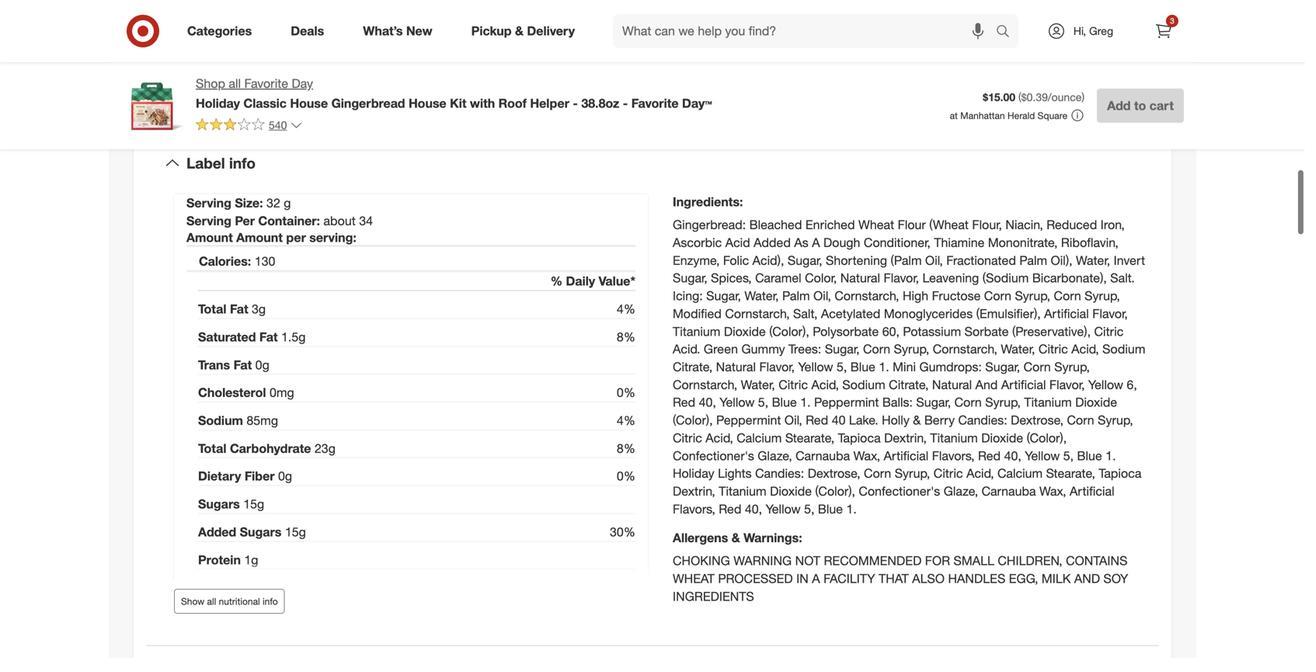 Task type: locate. For each thing, give the bounding box(es) containing it.
1 vertical spatial favorite
[[632, 95, 679, 111]]

nutritional
[[219, 587, 260, 599]]

total up saturated
[[198, 293, 227, 308]]

4%
[[617, 293, 636, 308], [617, 405, 636, 420]]

cornstarch,
[[835, 280, 900, 295], [726, 298, 790, 313], [933, 333, 998, 348], [673, 369, 738, 384]]

carnauba down 40
[[796, 440, 851, 455]]

- left the 38.8oz
[[573, 95, 578, 111]]

a
[[813, 563, 821, 578]]

gingerbread
[[332, 95, 405, 111]]

1 vertical spatial info
[[263, 587, 278, 599]]

candies: down and
[[959, 404, 1008, 419]]

0 vertical spatial info
[[229, 146, 256, 164]]

natural
[[841, 262, 881, 277], [716, 351, 756, 366], [933, 369, 973, 384]]

classic
[[244, 95, 287, 111]]

2 4% from the top
[[617, 405, 636, 420]]

what's new link
[[350, 14, 452, 48]]

1 horizontal spatial calcium
[[998, 458, 1043, 473]]

0 vertical spatial fat
[[230, 293, 248, 308]]

cornstarch, up gummy
[[726, 298, 790, 313]]

icing:
[[673, 280, 703, 295]]

gumdrops:
[[920, 351, 983, 366]]

mg up the carbohydrate
[[261, 405, 278, 420]]

oil, left 40
[[785, 404, 803, 419]]

1 horizontal spatial 15
[[285, 516, 299, 531]]

all right show
[[207, 587, 216, 599]]

carnauba
[[796, 440, 851, 455], [982, 475, 1037, 490]]

5,
[[837, 351, 848, 366], [759, 386, 769, 402], [1064, 440, 1074, 455], [805, 493, 815, 508]]

& up warning
[[732, 522, 741, 537]]

all
[[229, 76, 241, 91], [207, 587, 216, 599]]

riboflavin,
[[1062, 227, 1119, 242]]

wheat
[[673, 563, 715, 578]]

total up dietary
[[198, 432, 227, 448]]

carnauba up children,
[[982, 475, 1037, 490]]

protein
[[198, 544, 241, 559]]

1 horizontal spatial carnauba
[[982, 475, 1037, 490]]

artificial right and
[[1002, 369, 1047, 384]]

1 vertical spatial 3
[[252, 293, 259, 308]]

flavor, down (preservative),
[[1050, 369, 1086, 384]]

sugars down dietary
[[198, 488, 240, 503]]

0 vertical spatial peppermint
[[815, 386, 880, 402]]

citric down trees:
[[779, 369, 808, 384]]

sugars up 1
[[240, 516, 282, 531]]

flavors, down berry in the right bottom of the page
[[933, 440, 975, 455]]

0 horizontal spatial all
[[207, 587, 216, 599]]

0 down saturated fat 1.5 g
[[255, 349, 262, 364]]

fractionated
[[947, 244, 1017, 260]]

85
[[247, 405, 261, 420]]

amount down per
[[236, 221, 283, 237]]

info down 540 link
[[229, 146, 256, 164]]

0 horizontal spatial favorite
[[244, 76, 288, 91]]

$15.00
[[984, 90, 1016, 104]]

& inside ingredients: gingerbread: bleached enriched wheat flour (wheat flour, niacin, reduced iron, ascorbic acid added as a dough conditioner, thiamine mononitrate, riboflavin, enzyme, folic acid), sugar, shortening (palm oil, fractionated palm oil), water, invert sugar, spices, caramel color, natural flavor, leavening (sodium bicarbonate), salt. icing: sugar, water, palm oil, cornstarch, high fructose corn syrup, corn syrup, modified cornstarch, salt, acetylated monoglycerides (emulsifier), artificial flavor, titanium dioxide (color), polysorbate 60, potassium sorbate (preservative), citric acid. green gummy trees: sugar, corn syrup, cornstarch, water, citric acid, sodium citrate, natural flavor, yellow 5, blue 1. mini gumdrops: sugar, corn syrup, cornstarch, water, citric acid, sodium citrate, natural and artificial flavor, yellow 6, red 40, yellow 5, blue 1. peppermint balls: sugar, corn syrup, titanium dioxide (color), peppermint oil, red 40 lake. holly & berry candies: dextrose, corn syrup, citric acid, calcium stearate, tapioca dextrin, titanium dioxide (color), confectioner's glaze, carnauba wax, artificial flavors, red 40, yellow 5, blue 1. holiday lights candies: dextrose, corn syrup, citric acid, calcium stearate, tapioca dextrin, titanium dioxide (color), confectioner's glaze, carnauba wax, artificial flavors, red 40, yellow 5, blue 1.
[[914, 404, 921, 419]]

1 vertical spatial wax,
[[1040, 475, 1067, 490]]

& inside allergens & warnings: choking warning not recommended for small children, contains wheat processed in a facility that also handles egg, milk and soy ingredients
[[732, 522, 741, 537]]

total for total carbohydrate
[[198, 432, 227, 448]]

0 vertical spatial mg
[[277, 377, 294, 392]]

helper
[[530, 95, 570, 111]]

serving left per
[[187, 205, 232, 220]]

2 vertical spatial &
[[732, 522, 741, 537]]

g for total carbohydrate 23 g
[[329, 432, 336, 448]]

0 horizontal spatial &
[[515, 23, 524, 39]]

0 horizontal spatial oil,
[[785, 404, 803, 419]]

favorite up classic
[[244, 76, 288, 91]]

spices,
[[711, 262, 752, 277]]

fat
[[230, 293, 248, 308], [260, 321, 278, 336], [234, 349, 252, 364]]

1 horizontal spatial favorite
[[632, 95, 679, 111]]

2 vertical spatial 0
[[278, 460, 285, 475]]

38.8oz
[[582, 95, 620, 111]]

g for saturated fat 1.5 g
[[299, 321, 306, 336]]

this
[[644, 33, 675, 54]]

0 vertical spatial oil,
[[926, 244, 944, 260]]

pickup & delivery link
[[458, 14, 595, 48]]

day
[[292, 76, 313, 91]]

0 horizontal spatial citrate,
[[673, 351, 713, 366]]

1 total from the top
[[198, 293, 227, 308]]

contains
[[1067, 545, 1128, 560]]

1 vertical spatial 0%
[[617, 460, 636, 475]]

total for total fat
[[198, 293, 227, 308]]

sodium up 6,
[[1103, 333, 1146, 348]]

2 vertical spatial natural
[[933, 369, 973, 384]]

dietary
[[198, 460, 241, 475]]

1 8% from the top
[[617, 321, 636, 336]]

1 vertical spatial 15
[[285, 516, 299, 531]]

syrup, up mini
[[894, 333, 930, 348]]

image of holiday classic house gingerbread house kit with roof helper - 38.8oz - favorite day™ image
[[121, 75, 183, 137]]

1 vertical spatial natural
[[716, 351, 756, 366]]

0 vertical spatial tapioca
[[838, 422, 881, 437]]

2 horizontal spatial 0
[[278, 460, 285, 475]]

natural down the gumdrops:
[[933, 369, 973, 384]]

0 horizontal spatial stearate,
[[786, 422, 835, 437]]

info
[[229, 146, 256, 164], [263, 587, 278, 599]]

1 horizontal spatial dextrose,
[[1011, 404, 1064, 419]]

amount amount per serving :
[[187, 221, 357, 237]]

sodium 85 mg
[[198, 405, 278, 420]]

1 horizontal spatial &
[[732, 522, 741, 537]]

1 vertical spatial sodium
[[843, 369, 886, 384]]

1 horizontal spatial natural
[[841, 262, 881, 277]]

0 horizontal spatial dextrose,
[[808, 458, 861, 473]]

berry
[[925, 404, 955, 419]]

1 horizontal spatial stearate,
[[1047, 458, 1096, 473]]

g
[[284, 187, 291, 202], [259, 293, 266, 308], [299, 321, 306, 336], [262, 349, 270, 364], [329, 432, 336, 448], [285, 460, 292, 475], [257, 488, 264, 503], [299, 516, 306, 531], [251, 544, 258, 559]]

citric down berry in the right bottom of the page
[[934, 458, 964, 473]]

1 vertical spatial fat
[[260, 321, 278, 336]]

all inside button
[[207, 587, 216, 599]]

1 vertical spatial palm
[[783, 280, 811, 295]]

0 horizontal spatial house
[[290, 95, 328, 111]]

categories link
[[174, 14, 271, 48]]

-
[[573, 95, 578, 111], [623, 95, 628, 111]]

sugar, up berry in the right bottom of the page
[[917, 386, 952, 402]]

2 - from the left
[[623, 95, 628, 111]]

0 horizontal spatial 15
[[243, 488, 257, 503]]

1 serving from the top
[[187, 187, 232, 202]]

mg for sodium 85 mg
[[261, 405, 278, 420]]

shortening
[[826, 244, 888, 260]]

0 vertical spatial candies:
[[959, 404, 1008, 419]]

1 vertical spatial tapioca
[[1099, 458, 1142, 473]]

0 right fiber
[[278, 460, 285, 475]]

per
[[235, 205, 255, 220]]

candies: right lights
[[756, 458, 805, 473]]

2 vertical spatial oil,
[[785, 404, 803, 419]]

egg,
[[1010, 563, 1039, 578]]

fat up saturated
[[230, 293, 248, 308]]

1 horizontal spatial palm
[[1020, 244, 1048, 260]]

0 vertical spatial &
[[515, 23, 524, 39]]

0 vertical spatial 4%
[[617, 293, 636, 308]]

value*
[[599, 265, 636, 280]]

cholesterol 0 mg
[[198, 377, 294, 392]]

fat up cholesterol 0 mg
[[234, 349, 252, 364]]

acetylated
[[822, 298, 881, 313]]

0 right cholesterol at left
[[270, 377, 277, 392]]

dextrin, down holiday
[[673, 475, 716, 490]]

1 vertical spatial 4%
[[617, 405, 636, 420]]

0 vertical spatial citrate,
[[673, 351, 713, 366]]

with
[[470, 95, 495, 111]]

2 horizontal spatial &
[[914, 404, 921, 419]]

container:
[[258, 205, 320, 220]]

confectioner's
[[673, 440, 755, 455], [859, 475, 941, 490]]

all inside shop all favorite day holiday classic house gingerbread house kit with roof helper - 38.8oz - favorite day™
[[229, 76, 241, 91]]

that
[[879, 563, 909, 578]]

info inside dropdown button
[[229, 146, 256, 164]]

confectioner's down holly
[[859, 475, 941, 490]]

4% for mg
[[617, 405, 636, 420]]

- right the 38.8oz
[[623, 95, 628, 111]]

0 horizontal spatial -
[[573, 95, 578, 111]]

fat left 1.5 in the left of the page
[[260, 321, 278, 336]]

1 vertical spatial mg
[[261, 405, 278, 420]]

blue
[[851, 351, 876, 366], [772, 386, 797, 402], [1078, 440, 1103, 455], [818, 493, 843, 508]]

show all nutritional info
[[181, 587, 278, 599]]

water, down caramel
[[745, 280, 779, 295]]

citric down (preservative),
[[1039, 333, 1069, 348]]

to
[[1135, 98, 1147, 113]]

wax, up children,
[[1040, 475, 1067, 490]]

house down the "day"
[[290, 95, 328, 111]]

2 vertical spatial fat
[[234, 349, 252, 364]]

palm up salt,
[[783, 280, 811, 295]]

calories: 130
[[199, 245, 275, 260]]

2 total from the top
[[198, 432, 227, 448]]

favorite left day™
[[632, 95, 679, 111]]

1 vertical spatial citrate,
[[889, 369, 929, 384]]

folic
[[724, 244, 750, 260]]

allergens & warnings: choking warning not recommended for small children, contains wheat processed in a facility that also handles egg, milk and soy ingredients
[[673, 522, 1129, 596]]

2 horizontal spatial natural
[[933, 369, 973, 384]]

oil, down color,
[[814, 280, 832, 295]]

sugar, up icing:
[[673, 262, 708, 277]]

house
[[290, 95, 328, 111], [409, 95, 447, 111]]

3 0% from the top
[[617, 572, 636, 587]]

flavors, up allergens
[[673, 493, 716, 508]]

stearate,
[[786, 422, 835, 437], [1047, 458, 1096, 473]]

& right holly
[[914, 404, 921, 419]]

all right shop
[[229, 76, 241, 91]]

1 horizontal spatial all
[[229, 76, 241, 91]]

0 vertical spatial sodium
[[1103, 333, 1146, 348]]

0 horizontal spatial confectioner's
[[673, 440, 755, 455]]

1 horizontal spatial citrate,
[[889, 369, 929, 384]]

peppermint up lights
[[717, 404, 782, 419]]

amount up calories:
[[187, 221, 233, 237]]

confectioner's up holiday
[[673, 440, 755, 455]]

balls:
[[883, 386, 913, 402]]

1 horizontal spatial 0
[[270, 377, 277, 392]]

% daily value*
[[551, 265, 636, 280]]

warnings:
[[744, 522, 803, 537]]

natural down shortening
[[841, 262, 881, 277]]

mononitrate,
[[989, 227, 1058, 242]]

natural down green
[[716, 351, 756, 366]]

carbohydrate
[[230, 432, 311, 448]]

1 0% from the top
[[617, 377, 636, 392]]

water, down riboflavin,
[[1077, 244, 1111, 260]]

not
[[796, 545, 821, 560]]

0 vertical spatial dextrin,
[[885, 422, 927, 437]]

syrup, up (emulsifier), at the right top
[[1016, 280, 1051, 295]]

2 0% from the top
[[617, 460, 636, 475]]

3 right greg
[[1171, 16, 1175, 26]]

1 horizontal spatial peppermint
[[815, 386, 880, 402]]

1 horizontal spatial amount
[[236, 221, 283, 237]]

citrate, down mini
[[889, 369, 929, 384]]

house left kit
[[409, 95, 447, 111]]

0 vertical spatial 8%
[[617, 321, 636, 336]]

1 vertical spatial carnauba
[[982, 475, 1037, 490]]

1 vertical spatial total
[[198, 432, 227, 448]]

g inside serving size: 32 g serving per container: about 34
[[284, 187, 291, 202]]

8% for total carbohydrate 23 g
[[617, 432, 636, 448]]

citrate, down acid. on the bottom
[[673, 351, 713, 366]]

1 horizontal spatial flavors,
[[933, 440, 975, 455]]

citric
[[1095, 315, 1124, 331], [1039, 333, 1069, 348], [779, 369, 808, 384], [673, 422, 703, 437], [934, 458, 964, 473]]

1 amount from the left
[[187, 221, 233, 237]]

wax, down lake.
[[854, 440, 881, 455]]

0 vertical spatial wax,
[[854, 440, 881, 455]]

dextrin, down holly
[[885, 422, 927, 437]]

fat for saturated fat
[[260, 321, 278, 336]]

0 vertical spatial serving
[[187, 187, 232, 202]]

0 horizontal spatial peppermint
[[717, 404, 782, 419]]

0 vertical spatial carnauba
[[796, 440, 851, 455]]

1 horizontal spatial -
[[623, 95, 628, 111]]

what's
[[363, 23, 403, 39]]

corn
[[985, 280, 1012, 295], [1054, 280, 1082, 295], [864, 333, 891, 348], [1024, 351, 1052, 366], [955, 386, 982, 402], [1068, 404, 1095, 419], [864, 458, 892, 473]]

1 horizontal spatial dextrin,
[[885, 422, 927, 437]]

1 vertical spatial oil,
[[814, 280, 832, 295]]

0 vertical spatial palm
[[1020, 244, 1048, 260]]

1.
[[879, 351, 890, 366], [801, 386, 811, 402], [1106, 440, 1117, 455], [847, 493, 857, 508]]

peppermint up 40
[[815, 386, 880, 402]]

red down and
[[979, 440, 1001, 455]]

holly
[[882, 404, 910, 419]]

sodium up lake.
[[843, 369, 886, 384]]

0 vertical spatial flavors,
[[933, 440, 975, 455]]

oil),
[[1051, 244, 1073, 260]]

1 vertical spatial 0
[[270, 377, 277, 392]]

2 vertical spatial 0%
[[617, 572, 636, 587]]

processed
[[719, 563, 793, 578]]

60,
[[883, 315, 900, 331]]

flavor, down salt.
[[1093, 298, 1129, 313]]

facility
[[824, 563, 876, 578]]

reduced
[[1047, 209, 1098, 224]]

2 8% from the top
[[617, 432, 636, 448]]

6,
[[1127, 369, 1138, 384]]

1 horizontal spatial house
[[409, 95, 447, 111]]

what's new
[[363, 23, 433, 39]]

red down acid. on the bottom
[[673, 386, 696, 402]]

1 vertical spatial glaze,
[[944, 475, 979, 490]]

0 vertical spatial all
[[229, 76, 241, 91]]

titanium down lights
[[719, 475, 767, 490]]

3 up saturated fat 1.5 g
[[252, 293, 259, 308]]

0 vertical spatial 0%
[[617, 377, 636, 392]]

serving left the size:
[[187, 187, 232, 202]]

2 vertical spatial 40,
[[745, 493, 763, 508]]

1 vertical spatial 40,
[[1005, 440, 1022, 455]]

& right pickup
[[515, 23, 524, 39]]

flavors,
[[933, 440, 975, 455], [673, 493, 716, 508]]

0% for mg
[[617, 377, 636, 392]]

0 horizontal spatial wax,
[[854, 440, 881, 455]]

search
[[990, 25, 1027, 40]]

palm down mononitrate,
[[1020, 244, 1048, 260]]

sugar, down spices,
[[707, 280, 742, 295]]

mg right cholesterol at left
[[277, 377, 294, 392]]

oil, up leavening
[[926, 244, 944, 260]]

cornstarch, up the gumdrops:
[[933, 333, 998, 348]]

about this item
[[588, 33, 718, 54]]

1 horizontal spatial info
[[263, 587, 278, 599]]

trans
[[198, 349, 230, 364]]

shop all favorite day holiday classic house gingerbread house kit with roof helper - 38.8oz - favorite day™
[[196, 76, 713, 111]]

0 vertical spatial natural
[[841, 262, 881, 277]]

mg for cholesterol 0 mg
[[277, 377, 294, 392]]

1 vertical spatial flavors,
[[673, 493, 716, 508]]

0 vertical spatial total
[[198, 293, 227, 308]]

pickup
[[472, 23, 512, 39]]

about
[[588, 33, 639, 54]]

fat for total fat
[[230, 293, 248, 308]]

1 4% from the top
[[617, 293, 636, 308]]

info right nutritional
[[263, 587, 278, 599]]

total carbohydrate 23 g
[[198, 432, 336, 448]]

g for trans fat 0 g
[[262, 349, 270, 364]]

1 - from the left
[[573, 95, 578, 111]]



Task type: describe. For each thing, give the bounding box(es) containing it.
holiday
[[196, 95, 240, 111]]

%
[[551, 265, 563, 280]]

0 vertical spatial favorite
[[244, 76, 288, 91]]

greg
[[1090, 24, 1114, 38]]

1 vertical spatial calcium
[[998, 458, 1043, 473]]

8% for saturated fat 1.5 g
[[617, 321, 636, 336]]

g for dietary fiber 0 g
[[285, 460, 292, 475]]

small
[[954, 545, 995, 560]]

pickup & delivery
[[472, 23, 575, 39]]

citric down salt.
[[1095, 315, 1124, 331]]

0% for g
[[617, 460, 636, 475]]

syrup, down (preservative),
[[1055, 351, 1091, 366]]

fat for trans fat
[[234, 349, 252, 364]]

cornstarch, up acetylated in the right of the page
[[835, 280, 900, 295]]

ingredients: gingerbread: bleached enriched wheat flour (wheat flour, niacin, reduced iron, ascorbic acid added as a dough conditioner, thiamine mononitrate, riboflavin, enzyme, folic acid), sugar, shortening (palm oil, fractionated palm oil), water, invert sugar, spices, caramel color, natural flavor, leavening (sodium bicarbonate), salt. icing: sugar, water, palm oil, cornstarch, high fructose corn syrup, corn syrup, modified cornstarch, salt, acetylated monoglycerides (emulsifier), artificial flavor, titanium dioxide (color), polysorbate 60, potassium sorbate (preservative), citric acid. green gummy trees: sugar, corn syrup, cornstarch, water, citric acid, sodium citrate, natural flavor, yellow 5, blue 1. mini gumdrops: sugar, corn syrup, cornstarch, water, citric acid, sodium citrate, natural and artificial flavor, yellow 6, red 40, yellow 5, blue 1. peppermint balls: sugar, corn syrup, titanium dioxide (color), peppermint oil, red 40 lake. holly & berry candies: dextrose, corn syrup, citric acid, calcium stearate, tapioca dextrin, titanium dioxide (color), confectioner's glaze, carnauba wax, artificial flavors, red 40, yellow 5, blue 1. holiday lights candies: dextrose, corn syrup, citric acid, calcium stearate, tapioca dextrin, titanium dioxide (color), confectioner's glaze, carnauba wax, artificial flavors, red 40, yellow 5, blue 1.
[[673, 186, 1146, 508]]

fiber
[[245, 460, 275, 475]]

g for serving size: 32 g serving per container: about 34
[[284, 187, 291, 202]]

ingredients
[[673, 581, 755, 596]]

0 horizontal spatial 40,
[[699, 386, 717, 402]]

1 vertical spatial peppermint
[[717, 404, 782, 419]]

0 vertical spatial 15
[[243, 488, 257, 503]]

540
[[269, 118, 287, 132]]

label
[[187, 146, 225, 164]]

handles
[[949, 563, 1006, 578]]

40
[[832, 404, 846, 419]]

all for shop
[[229, 76, 241, 91]]

deals link
[[278, 14, 344, 48]]

mini
[[893, 351, 917, 366]]

also
[[913, 563, 945, 578]]

invert
[[1114, 244, 1146, 260]]

water, down gummy
[[741, 369, 776, 384]]

cornstarch, down green
[[673, 369, 738, 384]]

artificial up (preservative),
[[1045, 298, 1090, 313]]

540 link
[[196, 117, 303, 135]]

ingredients:
[[673, 186, 744, 201]]

lake.
[[850, 404, 879, 419]]

gingerbread:
[[673, 209, 746, 224]]

acid),
[[753, 244, 785, 260]]

34
[[359, 205, 373, 220]]

(sodium
[[983, 262, 1030, 277]]

1 vertical spatial dextrin,
[[673, 475, 716, 490]]

water, down sorbate
[[1001, 333, 1036, 348]]

cart
[[1150, 98, 1175, 113]]

at manhattan herald square
[[950, 110, 1068, 121]]

g for added sugars 15 g
[[299, 516, 306, 531]]

& for delivery
[[515, 23, 524, 39]]

new
[[406, 23, 433, 39]]

1 horizontal spatial glaze,
[[944, 475, 979, 490]]

added sugars 15 g
[[198, 516, 306, 531]]

artificial up "contains"
[[1070, 475, 1115, 490]]

and
[[1075, 563, 1101, 578]]

all for show
[[207, 587, 216, 599]]

dough
[[824, 227, 861, 242]]

monoglycerides
[[884, 298, 973, 313]]

2 serving from the top
[[187, 205, 232, 220]]

0 for dietary fiber
[[278, 460, 285, 475]]

sorbate
[[965, 315, 1009, 331]]

0 horizontal spatial 3
[[252, 293, 259, 308]]

sugars 15 g
[[198, 488, 264, 503]]

2 amount from the left
[[236, 221, 283, 237]]

1 horizontal spatial wax,
[[1040, 475, 1067, 490]]

titanium down (preservative),
[[1025, 386, 1073, 402]]

0 vertical spatial dextrose,
[[1011, 404, 1064, 419]]

g for total fat 3 g
[[259, 293, 266, 308]]

(emulsifier),
[[977, 298, 1041, 313]]

flavor, down gummy
[[760, 351, 795, 366]]

sugar, down polysorbate
[[825, 333, 860, 348]]

syrup, down holly
[[895, 458, 931, 473]]

3 link
[[1147, 14, 1182, 48]]

1 horizontal spatial 3
[[1171, 16, 1175, 26]]

per
[[286, 221, 306, 237]]

What can we help you find? suggestions appear below search field
[[613, 14, 1000, 48]]

2 house from the left
[[409, 95, 447, 111]]

0 horizontal spatial tapioca
[[838, 422, 881, 437]]

1 vertical spatial confectioner's
[[859, 475, 941, 490]]

titanium down modified
[[673, 315, 721, 331]]

iron,
[[1101, 209, 1125, 224]]

fructose
[[932, 280, 981, 295]]

bleached
[[750, 209, 803, 224]]

at
[[950, 110, 958, 121]]

1 vertical spatial candies:
[[756, 458, 805, 473]]

day™
[[683, 95, 713, 111]]

32
[[267, 187, 280, 202]]

sodium
[[198, 405, 243, 420]]

2 horizontal spatial oil,
[[926, 244, 944, 260]]

add to cart
[[1108, 98, 1175, 113]]

1 vertical spatial sugars
[[240, 516, 282, 531]]

syrup, down salt.
[[1085, 280, 1121, 295]]

categories
[[187, 23, 252, 39]]

acid
[[726, 227, 751, 242]]

4% for g
[[617, 293, 636, 308]]

deals
[[291, 23, 324, 39]]

ascorbic
[[673, 227, 722, 242]]

1.5
[[281, 321, 299, 336]]

conditioner,
[[864, 227, 931, 242]]

and
[[976, 369, 998, 384]]

show all nutritional info button
[[174, 581, 285, 606]]

0 for trans fat
[[255, 349, 262, 364]]

herald
[[1008, 110, 1036, 121]]

1 horizontal spatial tapioca
[[1099, 458, 1142, 473]]

niacin,
[[1006, 209, 1044, 224]]

size:
[[235, 187, 263, 202]]

(palm
[[891, 244, 922, 260]]

salt.
[[1111, 262, 1136, 277]]

1 house from the left
[[290, 95, 328, 111]]

0 vertical spatial calcium
[[737, 422, 782, 437]]

sugar, down the as
[[788, 244, 823, 260]]

syrup, down and
[[986, 386, 1021, 402]]

recommended
[[824, 545, 922, 560]]

0 vertical spatial sugars
[[198, 488, 240, 503]]

& for warnings:
[[732, 522, 741, 537]]

flavor, down (palm
[[884, 262, 920, 277]]

0 horizontal spatial sodium
[[843, 369, 886, 384]]

1 horizontal spatial sodium
[[1103, 333, 1146, 348]]

info inside button
[[263, 587, 278, 599]]

bicarbonate),
[[1033, 262, 1108, 277]]

titanium down berry in the right bottom of the page
[[931, 422, 979, 437]]

0 horizontal spatial flavors,
[[673, 493, 716, 508]]

1 horizontal spatial candies:
[[959, 404, 1008, 419]]

citric up holiday
[[673, 422, 703, 437]]

allergens
[[673, 522, 729, 537]]

serving size: 32 g serving per container: about 34
[[187, 187, 373, 220]]

saturated
[[198, 321, 256, 336]]

shop
[[196, 76, 225, 91]]

hi,
[[1074, 24, 1087, 38]]

red down lights
[[719, 493, 742, 508]]

label info button
[[146, 130, 1160, 180]]

enriched
[[806, 209, 856, 224]]

as
[[795, 227, 809, 242]]

sugar, up and
[[986, 351, 1021, 366]]

2 horizontal spatial 40,
[[1005, 440, 1022, 455]]

syrup, down 6,
[[1098, 404, 1134, 419]]

red left 40
[[806, 404, 829, 419]]

artificial down holly
[[884, 440, 929, 455]]

protein 1 g
[[198, 544, 258, 559]]

1 vertical spatial dextrose,
[[808, 458, 861, 473]]

$0.39
[[1022, 90, 1049, 104]]

high
[[903, 280, 929, 295]]

(preservative),
[[1013, 315, 1091, 331]]

hi, greg
[[1074, 24, 1114, 38]]

delivery
[[527, 23, 575, 39]]

holiday
[[673, 458, 715, 473]]

lights
[[718, 458, 752, 473]]

caramel
[[756, 262, 802, 277]]

0 vertical spatial glaze,
[[758, 440, 793, 455]]

flour
[[898, 209, 926, 224]]



Task type: vqa. For each thing, say whether or not it's contained in the screenshot.


